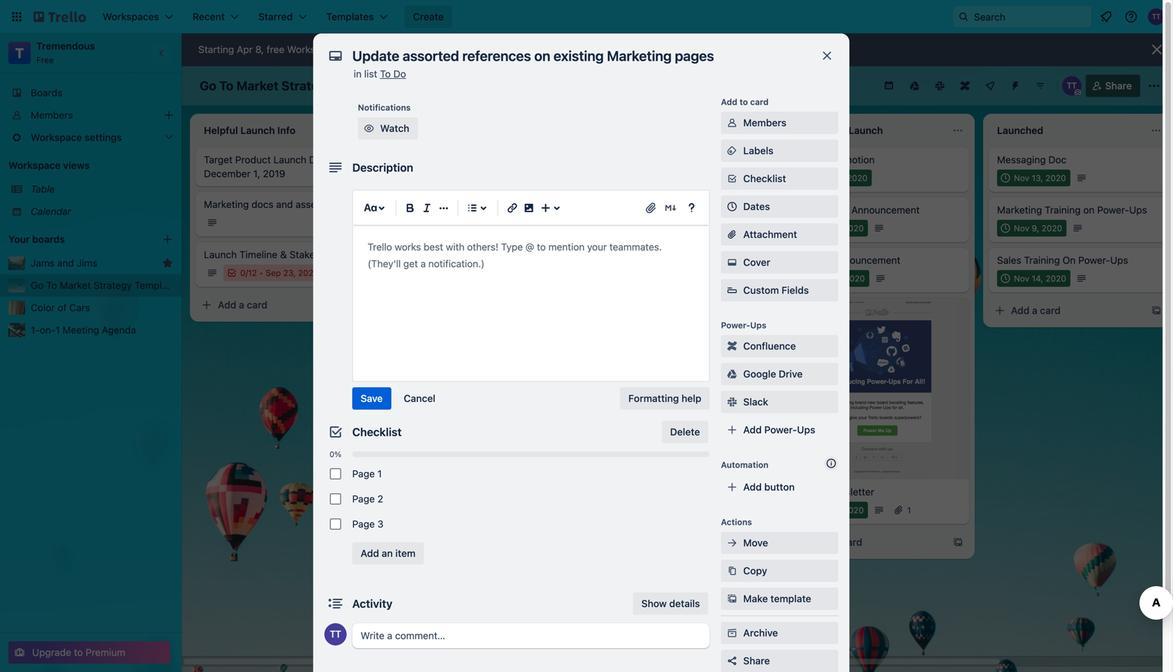 Task type: locate. For each thing, give the bounding box(es) containing it.
ups inside sales training on power-ups link
[[1110, 255, 1128, 266]]

0 vertical spatial announcement
[[852, 204, 920, 216]]

0 horizontal spatial 3
[[378, 519, 384, 530]]

members link down "boards"
[[0, 104, 182, 126]]

marketing inside marketing docs and assets link
[[204, 199, 249, 210]]

on
[[491, 154, 502, 166], [531, 204, 542, 216], [1084, 204, 1095, 216]]

nov left 9,
[[1014, 223, 1030, 233]]

sm image inside copy link
[[725, 564, 739, 578]]

will
[[345, 44, 360, 55]]

1 vertical spatial share button
[[721, 650, 838, 673]]

0 vertical spatial to
[[409, 44, 418, 55]]

create from template… image
[[1151, 305, 1162, 316]]

share button down archive link
[[721, 650, 838, 673]]

0 vertical spatial 3
[[427, 237, 432, 247]]

0 vertical spatial /
[[424, 237, 427, 247]]

1 vertical spatial share
[[743, 655, 770, 667]]

2 vertical spatial to
[[74, 647, 83, 659]]

0 vertical spatial market
[[236, 78, 279, 93]]

table link
[[31, 182, 173, 196]]

1 horizontal spatial members link
[[721, 112, 838, 134]]

jul left 19,
[[816, 223, 827, 233]]

0 horizontal spatial share button
[[721, 650, 838, 673]]

2020
[[847, 173, 868, 183], [1046, 173, 1066, 183], [843, 223, 864, 233], [1042, 223, 1062, 233], [844, 274, 865, 284], [1046, 274, 1066, 284], [843, 506, 864, 515]]

8,
[[255, 44, 264, 55]]

1 right 1-
[[55, 324, 60, 336]]

messaging doc link
[[997, 153, 1159, 167]]

create from template… image
[[754, 199, 765, 210], [953, 537, 964, 548]]

blog
[[799, 204, 819, 216]]

0 / 3
[[419, 237, 432, 247]]

card down update assorted references on existing marketing pages
[[445, 269, 466, 280]]

0 horizontal spatial to
[[74, 647, 83, 659]]

date:
[[309, 154, 333, 166]]

sm image
[[725, 116, 739, 130], [362, 122, 376, 135], [725, 144, 739, 158], [725, 256, 739, 270], [725, 339, 739, 353], [725, 395, 739, 409], [725, 536, 739, 550], [725, 592, 739, 606], [725, 626, 739, 640]]

terry turtle (terryturtle) image
[[1148, 8, 1165, 25], [1062, 76, 1082, 96], [324, 624, 347, 646]]

do
[[393, 68, 406, 80]]

None text field
[[345, 43, 806, 68]]

2020 for sales training on power-ups
[[1046, 274, 1066, 284]]

sm image inside move link
[[725, 536, 739, 550]]

market
[[236, 78, 279, 93], [60, 280, 91, 291]]

0 for 0 / 3
[[419, 237, 424, 247]]

2 vertical spatial page
[[352, 519, 375, 530]]

italic ⌘i image
[[419, 200, 435, 216]]

1 vertical spatial strategy
[[94, 280, 132, 291]]

to down starting
[[219, 78, 234, 93]]

agenda
[[102, 324, 136, 336]]

training for sales
[[1024, 255, 1060, 266]]

23, right "sep"
[[283, 268, 296, 278]]

page for page 3
[[352, 519, 375, 530]]

0 vertical spatial share
[[1105, 80, 1132, 91]]

1 horizontal spatial terry turtle (terryturtle) image
[[1062, 76, 1082, 96]]

in-
[[799, 255, 811, 266]]

2 horizontal spatial on
[[1084, 204, 1095, 216]]

Page 1 checkbox
[[330, 469, 341, 480]]

sm image for labels
[[725, 144, 739, 158]]

1 horizontal spatial on
[[531, 204, 542, 216]]

0 vertical spatial go
[[200, 78, 216, 93]]

members up labels at right
[[743, 117, 787, 128]]

1 vertical spatial go to market strategy template
[[31, 280, 176, 291]]

launch left timeline
[[204, 249, 237, 260]]

apr
[[237, 44, 253, 55]]

sm image left slack
[[725, 395, 739, 409]]

template down starred icon
[[135, 280, 176, 291]]

members link up labels 'link'
[[721, 112, 838, 134]]

issue
[[465, 154, 488, 166]]

update assorted references on existing marketing pages
[[402, 204, 542, 230]]

0 horizontal spatial members
[[31, 109, 73, 121]]

3 down '2'
[[378, 519, 384, 530]]

1 vertical spatial announcement
[[832, 255, 901, 266]]

tremendous
[[36, 40, 95, 52]]

0 vertical spatial sm image
[[725, 367, 739, 381]]

23, inside checkbox
[[830, 274, 842, 284]]

target product launch date: december 1, 2019 link
[[204, 153, 366, 181]]

1 horizontal spatial members
[[743, 117, 787, 128]]

/ left the •
[[246, 268, 248, 278]]

2 horizontal spatial 1
[[907, 506, 911, 515]]

sm image left "archive"
[[725, 626, 739, 640]]

nov for marketing
[[1014, 223, 1030, 233]]

sm image left the google
[[725, 367, 739, 381]]

2020 right 9,
[[1042, 223, 1062, 233]]

19,
[[830, 223, 841, 233]]

1 inside 1-on-1 meeting agenda link
[[55, 324, 60, 336]]

on down 'messaging doc' link
[[1084, 204, 1095, 216]]

1 horizontal spatial 0
[[419, 237, 424, 247]]

checklist down the save button
[[352, 426, 402, 439]]

marketing down december
[[204, 199, 249, 210]]

1 vertical spatial go
[[31, 280, 44, 291]]

announcement right -
[[852, 204, 920, 216]]

1 horizontal spatial launch
[[274, 154, 306, 166]]

marketing for marketing training on power-ups
[[997, 204, 1042, 216]]

0 down the existing
[[419, 237, 424, 247]]

0 horizontal spatial market
[[60, 280, 91, 291]]

1 up '2'
[[378, 468, 382, 480]]

2 vertical spatial terry turtle (terryturtle) image
[[324, 624, 347, 646]]

2 horizontal spatial to
[[380, 68, 391, 80]]

1 vertical spatial /
[[246, 268, 248, 278]]

sm image down "add to card"
[[725, 116, 739, 130]]

sm image left watch
[[362, 122, 376, 135]]

members down "boards"
[[31, 109, 73, 121]]

workspace views
[[8, 160, 90, 171]]

training for marketing
[[1045, 204, 1081, 216]]

workspace navigation collapse icon image
[[152, 43, 172, 63]]

Aug 21, 2020 checkbox
[[799, 170, 872, 186]]

card down the •
[[247, 299, 267, 311]]

2 vertical spatial nov
[[1014, 274, 1030, 284]]

template up notifications
[[336, 78, 392, 93]]

page for page 1
[[352, 468, 375, 480]]

power- down 'messaging doc' link
[[1097, 204, 1129, 216]]

aug 21, 2020
[[816, 173, 868, 183]]

email
[[799, 486, 823, 498]]

/ for 3
[[424, 237, 427, 247]]

sm image
[[725, 367, 739, 381], [725, 564, 739, 578]]

2020 down the in-app announcement
[[844, 274, 865, 284]]

1 vertical spatial 0
[[240, 268, 246, 278]]

t
[[15, 45, 24, 61]]

jul for post
[[816, 223, 827, 233]]

2020 right the 21,
[[847, 173, 868, 183]]

0 horizontal spatial and
[[57, 257, 74, 269]]

and left the jims
[[57, 257, 74, 269]]

0 horizontal spatial checklist
[[352, 426, 402, 439]]

0 left 12
[[240, 268, 246, 278]]

1 nov from the top
[[1014, 173, 1030, 183]]

0 vertical spatial launch
[[274, 154, 306, 166]]

0 horizontal spatial create from template… image
[[754, 199, 765, 210]]

copy link
[[721, 560, 838, 582]]

sm image inside members link
[[725, 116, 739, 130]]

card up labels at right
[[750, 97, 769, 107]]

2 nov from the top
[[1014, 223, 1030, 233]]

0 notifications image
[[1098, 8, 1115, 25]]

13,
[[1032, 173, 1043, 183]]

0 horizontal spatial terry turtle (terryturtle) image
[[324, 624, 347, 646]]

Page 3 checkbox
[[330, 519, 341, 530]]

sm image for cover
[[725, 256, 739, 270]]

jul down app
[[816, 274, 827, 284]]

sm image left make
[[725, 592, 739, 606]]

1 horizontal spatial checklist
[[743, 173, 786, 184]]

1 vertical spatial and
[[57, 257, 74, 269]]

3 page from the top
[[352, 519, 375, 530]]

page for page 2
[[352, 493, 375, 505]]

views
[[63, 160, 90, 171]]

/ down the existing
[[424, 237, 427, 247]]

sm image inside the make template link
[[725, 592, 739, 606]]

1 horizontal spatial market
[[236, 78, 279, 93]]

help
[[682, 393, 702, 404]]

marketing down assorted
[[440, 218, 485, 230]]

add an item button
[[352, 543, 424, 565]]

Page 2 checkbox
[[330, 494, 341, 505]]

sm image left copy
[[725, 564, 739, 578]]

share
[[1105, 80, 1132, 91], [743, 655, 770, 667]]

members link
[[0, 104, 182, 126], [721, 112, 838, 134]]

power-
[[1097, 204, 1129, 216], [1078, 255, 1110, 266], [721, 321, 750, 330], [764, 424, 797, 436]]

show menu image
[[1147, 79, 1161, 93]]

members
[[31, 109, 73, 121], [743, 117, 787, 128]]

23,
[[283, 268, 296, 278], [830, 274, 842, 284]]

power ups image
[[985, 80, 996, 91]]

references
[[480, 204, 528, 216]]

jul inside option
[[816, 506, 827, 515]]

power- down slack
[[764, 424, 797, 436]]

2 vertical spatial jul
[[816, 506, 827, 515]]

checklist down labels at right
[[743, 173, 786, 184]]

1 vertical spatial page
[[352, 493, 375, 505]]

1 vertical spatial nov
[[1014, 223, 1030, 233]]

launch up 2019 at left
[[274, 154, 306, 166]]

go to market strategy template down workspaces
[[200, 78, 392, 93]]

go to market strategy template up color of cars link
[[31, 280, 176, 291]]

on inside 'link'
[[491, 154, 502, 166]]

2020 right 19,
[[843, 223, 864, 233]]

announcement inside in-app announcement link
[[832, 255, 901, 266]]

make
[[743, 593, 768, 605]]

nov left 13,
[[1014, 173, 1030, 183]]

0 vertical spatial go to market strategy template
[[200, 78, 392, 93]]

on inside update assorted references on existing marketing pages
[[531, 204, 542, 216]]

go down jams
[[31, 280, 44, 291]]

page left '2'
[[352, 493, 375, 505]]

0 horizontal spatial template
[[135, 280, 176, 291]]

sm image down power-ups
[[725, 339, 739, 353]]

announcement
[[852, 204, 920, 216], [832, 255, 901, 266]]

0 vertical spatial training
[[1045, 204, 1081, 216]]

to left the 10
[[409, 44, 418, 55]]

0 horizontal spatial 1
[[55, 324, 60, 336]]

aug
[[816, 173, 831, 183]]

marketing inside 'marketing training on power-ups' link
[[997, 204, 1042, 216]]

Jul 19, 2020 checkbox
[[799, 220, 868, 237]]

add to card
[[721, 97, 769, 107]]

0 vertical spatial strategy
[[281, 78, 334, 93]]

1 horizontal spatial go to market strategy template
[[200, 78, 392, 93]]

workspace
[[8, 160, 61, 171]]

to right 'upgrade'
[[74, 647, 83, 659]]

nov for messaging
[[1014, 173, 1030, 183]]

sm image left labels at right
[[725, 144, 739, 158]]

marketing up "nov 9, 2020" option
[[997, 204, 1042, 216]]

confluence
[[743, 340, 796, 352]]

31,
[[830, 506, 841, 515]]

free
[[267, 44, 284, 55]]

alignment
[[418, 154, 462, 166]]

training up nov 9, 2020
[[1045, 204, 1081, 216]]

0 horizontal spatial on
[[491, 154, 502, 166]]

1 horizontal spatial /
[[424, 237, 427, 247]]

share down "archive"
[[743, 655, 770, 667]]

2 sm image from the top
[[725, 564, 739, 578]]

1 horizontal spatial to
[[219, 78, 234, 93]]

announcement up "jul 23, 2020"
[[832, 255, 901, 266]]

strategy
[[281, 78, 334, 93], [94, 280, 132, 291]]

jul left 31,
[[816, 506, 827, 515]]

table
[[31, 183, 55, 195]]

make template
[[743, 593, 811, 605]]

share left show menu 'icon'
[[1105, 80, 1132, 91]]

share button left show menu 'icon'
[[1086, 75, 1140, 97]]

marketing
[[204, 199, 249, 210], [997, 204, 1042, 216], [440, 218, 485, 230]]

3 down the existing
[[427, 237, 432, 247]]

1 horizontal spatial 3
[[427, 237, 432, 247]]

training inside 'marketing training on power-ups' link
[[1045, 204, 1081, 216]]

custom
[[743, 285, 779, 296]]

training
[[1045, 204, 1081, 216], [1024, 255, 1060, 266]]

sm image inside cover link
[[725, 256, 739, 270]]

1 vertical spatial terry turtle (terryturtle) image
[[1062, 76, 1082, 96]]

1 vertical spatial to
[[740, 97, 748, 107]]

3 nov from the top
[[1014, 274, 1030, 284]]

0 horizontal spatial 0
[[240, 268, 246, 278]]

market up the cars
[[60, 280, 91, 291]]

sm image for members
[[725, 116, 739, 130]]

1 vertical spatial checklist
[[352, 426, 402, 439]]

copy
[[743, 565, 767, 577]]

add board image
[[162, 234, 173, 245]]

show details
[[642, 598, 700, 610]]

blog post - announcement
[[799, 204, 920, 216]]

0 horizontal spatial marketing
[[204, 199, 249, 210]]

1 vertical spatial 3
[[378, 519, 384, 530]]

training inside sales training on power-ups link
[[1024, 255, 1060, 266]]

0 horizontal spatial /
[[246, 268, 248, 278]]

1 horizontal spatial strategy
[[281, 78, 334, 93]]

0 vertical spatial and
[[276, 199, 293, 210]]

sm image for confluence
[[725, 339, 739, 353]]

page up page 2
[[352, 468, 375, 480]]

Write a comment text field
[[352, 624, 710, 649]]

0 vertical spatial 0
[[419, 237, 424, 247]]

share button
[[1086, 75, 1140, 97], [721, 650, 838, 673]]

to left "do"
[[380, 68, 391, 80]]

1 vertical spatial training
[[1024, 255, 1060, 266]]

fix alignment issue on /pricing
[[402, 154, 538, 166]]

tremendous link
[[36, 40, 95, 52]]

1 page from the top
[[352, 468, 375, 480]]

go down starting
[[200, 78, 216, 93]]

1 jul from the top
[[816, 223, 827, 233]]

1 vertical spatial create from template… image
[[953, 537, 964, 548]]

save
[[361, 393, 383, 404]]

nov for sales
[[1014, 274, 1030, 284]]

0 vertical spatial terry turtle (terryturtle) image
[[1148, 8, 1165, 25]]

and right the docs
[[276, 199, 293, 210]]

to inside "board name" text box
[[219, 78, 234, 93]]

editor toolbar toolbar
[[359, 197, 703, 219]]

0 vertical spatial template
[[336, 78, 392, 93]]

launch inside the target product launch date: december 1, 2019
[[274, 154, 306, 166]]

1 horizontal spatial share
[[1105, 80, 1132, 91]]

email newsletter link
[[799, 485, 961, 499]]

1 horizontal spatial 1
[[378, 468, 382, 480]]

calendar power-up image
[[883, 80, 894, 91]]

2 horizontal spatial terry turtle (terryturtle) image
[[1148, 8, 1165, 25]]

of
[[58, 302, 67, 314]]

sm image for slack
[[725, 395, 739, 409]]

product
[[235, 154, 271, 166]]

2020 right 14,
[[1046, 274, 1066, 284]]

1 down email newsletter link at the bottom right of the page
[[907, 506, 911, 515]]

a down nov 14, 2020 option
[[1032, 305, 1038, 316]]

on right the link icon
[[531, 204, 542, 216]]

sm image for copy
[[725, 564, 739, 578]]

card
[[750, 97, 769, 107], [644, 199, 664, 210], [445, 269, 466, 280], [247, 299, 267, 311], [1040, 305, 1061, 316], [842, 537, 862, 548]]

1 horizontal spatial marketing
[[440, 218, 485, 230]]

strategy down workspaces
[[281, 78, 334, 93]]

to for add to card
[[740, 97, 748, 107]]

training up nov 14, 2020
[[1024, 255, 1060, 266]]

sm image inside watch button
[[362, 122, 376, 135]]

a down 0 / 12 • sep 23, 2021
[[239, 299, 244, 311]]

cancel button
[[395, 388, 444, 410]]

1 vertical spatial sm image
[[725, 564, 739, 578]]

on for references
[[531, 204, 542, 216]]

3 jul from the top
[[816, 506, 827, 515]]

timeline
[[240, 249, 277, 260]]

add a card down the jul 31, 2020
[[813, 537, 862, 548]]

view markdown image
[[664, 201, 678, 215]]

sm image down actions
[[725, 536, 739, 550]]

nov
[[1014, 173, 1030, 183], [1014, 223, 1030, 233], [1014, 274, 1030, 284]]

email newsletter
[[799, 486, 874, 498]]

attach and insert link image
[[644, 201, 658, 215]]

page down page 2
[[352, 519, 375, 530]]

2 page from the top
[[352, 493, 375, 505]]

1 vertical spatial launch
[[204, 249, 237, 260]]

go to market strategy template inside "board name" text box
[[200, 78, 392, 93]]

social promotion link
[[799, 153, 961, 167]]

0 vertical spatial checklist
[[743, 173, 786, 184]]

market down the 8, at the left of page
[[236, 78, 279, 93]]

1-on-1 meeting agenda link
[[31, 323, 173, 337]]

1 horizontal spatial and
[[276, 199, 293, 210]]

strategy up color of cars link
[[94, 280, 132, 291]]

0 vertical spatial jul
[[816, 223, 827, 233]]

2 horizontal spatial marketing
[[997, 204, 1042, 216]]

add
[[721, 97, 737, 107], [615, 199, 633, 210], [416, 269, 435, 280], [218, 299, 236, 311], [1011, 305, 1030, 316], [743, 424, 762, 436], [743, 482, 762, 493], [813, 537, 831, 548], [361, 548, 379, 559]]

ups inside 'marketing training on power-ups' link
[[1129, 204, 1147, 216]]

marketing docs and assets
[[204, 199, 325, 210]]

bold ⌘b image
[[402, 200, 419, 216]]

0 horizontal spatial go
[[31, 280, 44, 291]]

add power-ups link
[[721, 419, 838, 441]]

2 horizontal spatial to
[[740, 97, 748, 107]]

1 horizontal spatial template
[[336, 78, 392, 93]]

target product launch date: december 1, 2019
[[204, 154, 333, 179]]

23, down the in-app announcement
[[830, 274, 842, 284]]

0 vertical spatial 1
[[55, 324, 60, 336]]

checklist group
[[324, 462, 710, 537]]

and
[[276, 199, 293, 210], [57, 257, 74, 269]]

launch timeline & stakeholders link
[[204, 248, 366, 262]]

add an item
[[361, 548, 416, 559]]

2020 right 13,
[[1046, 173, 1066, 183]]

12
[[248, 268, 257, 278]]

2020 right 31,
[[843, 506, 864, 515]]

on right the issue
[[491, 154, 502, 166]]

2 jul from the top
[[816, 274, 827, 284]]

Main content area, start typing to enter text. text field
[[368, 239, 695, 272]]

sm image left cover
[[725, 256, 739, 270]]

to up labels at right
[[740, 97, 748, 107]]

sm image inside labels 'link'
[[725, 144, 739, 158]]

sm image for archive
[[725, 626, 739, 640]]

1 horizontal spatial create from template… image
[[953, 537, 964, 548]]

0 vertical spatial page
[[352, 468, 375, 480]]

2 vertical spatial 1
[[907, 506, 911, 515]]

to up color of cars
[[46, 280, 57, 291]]

automation
[[721, 460, 769, 470]]

jul
[[816, 223, 827, 233], [816, 274, 827, 284], [816, 506, 827, 515]]

0 vertical spatial nov
[[1014, 173, 1030, 183]]

1 sm image from the top
[[725, 367, 739, 381]]

assets
[[296, 199, 325, 210]]

nov left 14,
[[1014, 274, 1030, 284]]

1 horizontal spatial 23,
[[830, 274, 842, 284]]

0 vertical spatial share button
[[1086, 75, 1140, 97]]

sm image inside archive link
[[725, 626, 739, 640]]

1 vertical spatial jul
[[816, 274, 827, 284]]



Task type: vqa. For each thing, say whether or not it's contained in the screenshot.
SORT to the bottom
no



Task type: describe. For each thing, give the bounding box(es) containing it.
1 vertical spatial market
[[60, 280, 91, 291]]

cars
[[69, 302, 90, 314]]

starred icon image
[[162, 258, 173, 269]]

fix
[[402, 154, 415, 166]]

power-ups
[[721, 321, 767, 330]]

delete
[[670, 426, 700, 438]]

on
[[1063, 255, 1076, 266]]

actions
[[721, 517, 752, 527]]

marketing docs and assets link
[[204, 198, 366, 212]]

cover
[[743, 257, 770, 268]]

2
[[378, 493, 383, 505]]

on for issue
[[491, 154, 502, 166]]

cover link
[[721, 251, 838, 274]]

attachment
[[743, 229, 797, 240]]

docs
[[252, 199, 274, 210]]

0 horizontal spatial to
[[46, 280, 57, 291]]

fields
[[782, 285, 809, 296]]

starting apr 8, free workspaces will be limited to 10 collaborators. learn more about collaborator limits
[[198, 44, 661, 55]]

drive
[[779, 368, 803, 380]]

link image
[[504, 200, 521, 216]]

0 horizontal spatial members link
[[0, 104, 182, 126]]

in-app announcement link
[[799, 254, 961, 267]]

show
[[642, 598, 667, 610]]

boards link
[[0, 82, 182, 104]]

sm image for watch
[[362, 122, 376, 135]]

Jul 31, 2020 checkbox
[[799, 502, 868, 519]]

limits
[[637, 44, 661, 55]]

your boards with 4 items element
[[8, 231, 141, 248]]

slack
[[743, 396, 768, 408]]

jul 19, 2020
[[816, 223, 864, 233]]

add a card down 14,
[[1011, 305, 1061, 316]]

open information menu image
[[1124, 10, 1138, 24]]

Board name text field
[[193, 75, 399, 97]]

checklist inside button
[[743, 173, 786, 184]]

0 vertical spatial create from template… image
[[754, 199, 765, 210]]

move link
[[721, 532, 838, 554]]

post
[[822, 204, 842, 216]]

0 horizontal spatial strategy
[[94, 280, 132, 291]]

collaborator
[[581, 44, 635, 55]]

add a card down 0 / 3
[[416, 269, 466, 280]]

boards
[[31, 87, 62, 98]]

1 horizontal spatial share button
[[1086, 75, 1140, 97]]

0 horizontal spatial share
[[743, 655, 770, 667]]

color
[[31, 302, 55, 314]]

template inside "board name" text box
[[336, 78, 392, 93]]

0 horizontal spatial go to market strategy template
[[31, 280, 176, 291]]

1 horizontal spatial to
[[409, 44, 418, 55]]

pages
[[487, 218, 515, 230]]

jul for app
[[816, 274, 827, 284]]

a down 31,
[[834, 537, 839, 548]]

t link
[[8, 42, 31, 64]]

item
[[395, 548, 416, 559]]

add button
[[743, 482, 795, 493]]

text styles image
[[362, 200, 379, 216]]

upgrade
[[32, 647, 71, 659]]

cancel
[[404, 393, 435, 404]]

launch timeline & stakeholders
[[204, 249, 349, 260]]

an
[[382, 548, 393, 559]]

blog post - announcement link
[[799, 203, 961, 217]]

card down the jul 31, 2020
[[842, 537, 862, 548]]

checklist button
[[721, 168, 838, 190]]

marketing inside update assorted references on existing marketing pages
[[440, 218, 485, 230]]

google
[[743, 368, 776, 380]]

1-
[[31, 324, 40, 336]]

archive link
[[721, 622, 838, 645]]

sm image for make template
[[725, 592, 739, 606]]

power- right "on"
[[1078, 255, 1110, 266]]

to for upgrade to premium
[[74, 647, 83, 659]]

jams and jims
[[31, 257, 98, 269]]

boards
[[32, 234, 65, 245]]

Jul 23, 2020 checkbox
[[799, 270, 869, 287]]

sm image for google drive
[[725, 367, 739, 381]]

/ for 12
[[246, 268, 248, 278]]

premium
[[86, 647, 125, 659]]

formatting
[[628, 393, 679, 404]]

your
[[8, 234, 30, 245]]

go inside "board name" text box
[[200, 78, 216, 93]]

sales
[[997, 255, 1022, 266]]

labels link
[[721, 140, 838, 162]]

marketing for marketing docs and assets
[[204, 199, 249, 210]]

0 for 0 / 12 • sep 23, 2021
[[240, 268, 246, 278]]

0 horizontal spatial 23,
[[283, 268, 296, 278]]

announcement inside blog post - announcement link
[[852, 204, 920, 216]]

create button
[[405, 6, 452, 28]]

workspaces
[[287, 44, 342, 55]]

open help dialog image
[[683, 200, 700, 216]]

watch
[[380, 123, 409, 134]]

card down nov 14, 2020
[[1040, 305, 1061, 316]]

more formatting image
[[435, 200, 452, 216]]

2020 for blog post - announcement
[[843, 223, 864, 233]]

14,
[[1032, 274, 1043, 284]]

add a card down 12
[[218, 299, 267, 311]]

archive
[[743, 627, 778, 639]]

21,
[[833, 173, 845, 183]]

add a card left open help dialog image
[[615, 199, 664, 210]]

go to market strategy template link
[[31, 279, 176, 293]]

Nov 14, 2020 checkbox
[[997, 270, 1071, 287]]

messaging
[[997, 154, 1046, 166]]

2020 for messaging doc
[[1046, 173, 1066, 183]]

color of cars link
[[31, 301, 173, 315]]

in
[[354, 68, 362, 80]]

assorted
[[438, 204, 477, 216]]

2020 for marketing training on power-ups
[[1042, 223, 1062, 233]]

fix alignment issue on /pricing link
[[402, 153, 564, 167]]

Nov 13, 2020 checkbox
[[997, 170, 1070, 186]]

primary element
[[0, 0, 1173, 34]]

1 inside checklist group
[[378, 468, 382, 480]]

2020 for in-app announcement
[[844, 274, 865, 284]]

template inside go to market strategy template link
[[135, 280, 176, 291]]

sales training on power-ups
[[997, 255, 1128, 266]]

sm image for move
[[725, 536, 739, 550]]

1,
[[253, 168, 260, 179]]

update
[[402, 204, 435, 216]]

marketing training on power-ups
[[997, 204, 1147, 216]]

meeting
[[63, 324, 99, 336]]

activity
[[352, 597, 393, 611]]

upgrade to premium
[[32, 647, 125, 659]]

0 horizontal spatial launch
[[204, 249, 237, 260]]

your boards
[[8, 234, 65, 245]]

messaging doc
[[997, 154, 1067, 166]]

0%
[[330, 450, 342, 459]]

jul 31, 2020
[[816, 506, 864, 515]]

Nov 9, 2020 checkbox
[[997, 220, 1067, 237]]

lists image
[[464, 200, 481, 216]]

0 / 12 • sep 23, 2021
[[240, 268, 317, 278]]

social
[[799, 154, 826, 166]]

ups inside add power-ups link
[[797, 424, 815, 436]]

social promotion
[[799, 154, 875, 166]]

3 inside checklist group
[[378, 519, 384, 530]]

Search field
[[969, 6, 1092, 27]]

image image
[[521, 200, 537, 216]]

existing
[[402, 218, 437, 230]]

a left attach and insert link image
[[636, 199, 641, 210]]

•
[[259, 268, 263, 278]]

to do link
[[380, 68, 406, 80]]

a down update assorted references on existing marketing pages
[[437, 269, 443, 280]]

doc
[[1049, 154, 1067, 166]]

1-on-1 meeting agenda
[[31, 324, 136, 336]]

strategy inside "board name" text box
[[281, 78, 334, 93]]

market inside "board name" text box
[[236, 78, 279, 93]]

card left open help dialog image
[[644, 199, 664, 210]]

in-app announcement
[[799, 255, 901, 266]]

search image
[[958, 11, 969, 22]]

power- up confluence
[[721, 321, 750, 330]]



